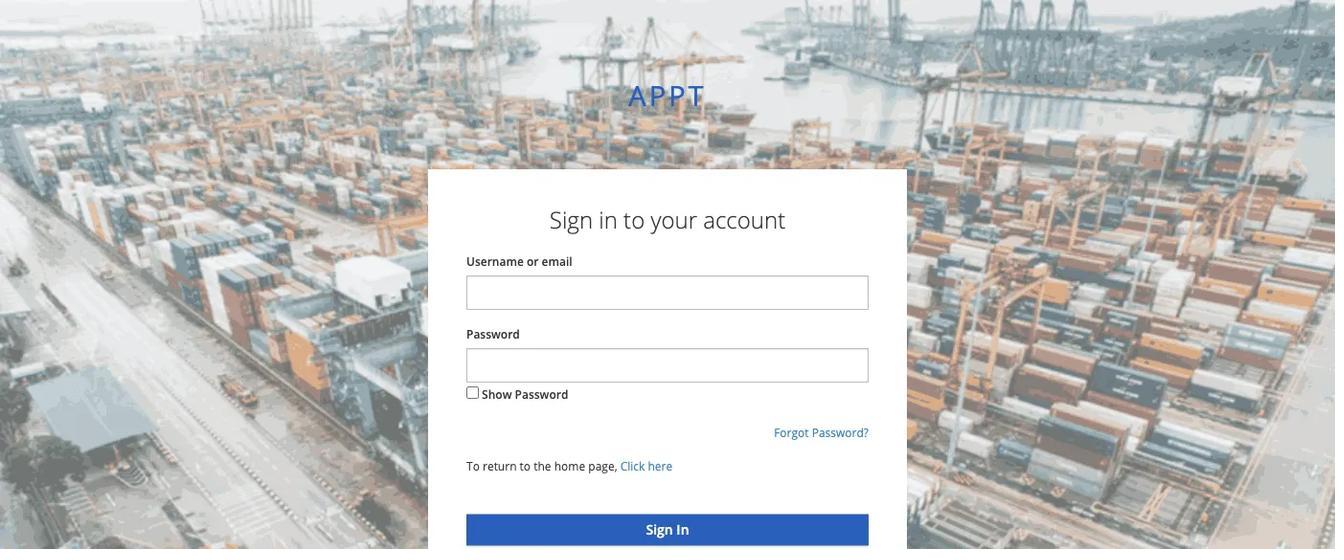 Task type: describe. For each thing, give the bounding box(es) containing it.
show password
[[482, 387, 569, 403]]

click
[[621, 459, 645, 475]]

Username or email text field
[[467, 276, 869, 311]]

Show Password checkbox
[[467, 387, 479, 400]]

the
[[534, 459, 551, 475]]

sign
[[550, 204, 593, 235]]

page,
[[589, 459, 618, 475]]

to for your
[[624, 204, 645, 235]]

forgot password?
[[774, 426, 869, 441]]

your
[[651, 204, 697, 235]]

username
[[467, 254, 524, 269]]

password?
[[812, 426, 869, 441]]

to
[[467, 459, 480, 475]]



Task type: locate. For each thing, give the bounding box(es) containing it.
home
[[554, 459, 586, 475]]

in
[[599, 204, 618, 235]]

to return to the home page, click here
[[467, 459, 673, 475]]

to
[[624, 204, 645, 235], [520, 459, 531, 475]]

click here link
[[621, 459, 673, 475]]

forgot
[[774, 426, 809, 441]]

forgot password? link
[[774, 426, 869, 441]]

1 vertical spatial password
[[515, 387, 569, 403]]

username or email
[[467, 254, 573, 269]]

to for the
[[520, 459, 531, 475]]

password
[[467, 326, 520, 342], [515, 387, 569, 403]]

1 horizontal spatial to
[[624, 204, 645, 235]]

to left the
[[520, 459, 531, 475]]

1 vertical spatial to
[[520, 459, 531, 475]]

Password password field
[[467, 349, 869, 383]]

sign in to your account
[[550, 204, 786, 235]]

password right 'show'
[[515, 387, 569, 403]]

0 vertical spatial to
[[624, 204, 645, 235]]

show
[[482, 387, 512, 403]]

or
[[527, 254, 539, 269]]

None submit
[[467, 515, 869, 546]]

password up 'show'
[[467, 326, 520, 342]]

appt
[[629, 76, 707, 114]]

to right in
[[624, 204, 645, 235]]

email
[[542, 254, 573, 269]]

0 horizontal spatial to
[[520, 459, 531, 475]]

return
[[483, 459, 517, 475]]

here
[[648, 459, 673, 475]]

account
[[703, 204, 786, 235]]

0 vertical spatial password
[[467, 326, 520, 342]]



